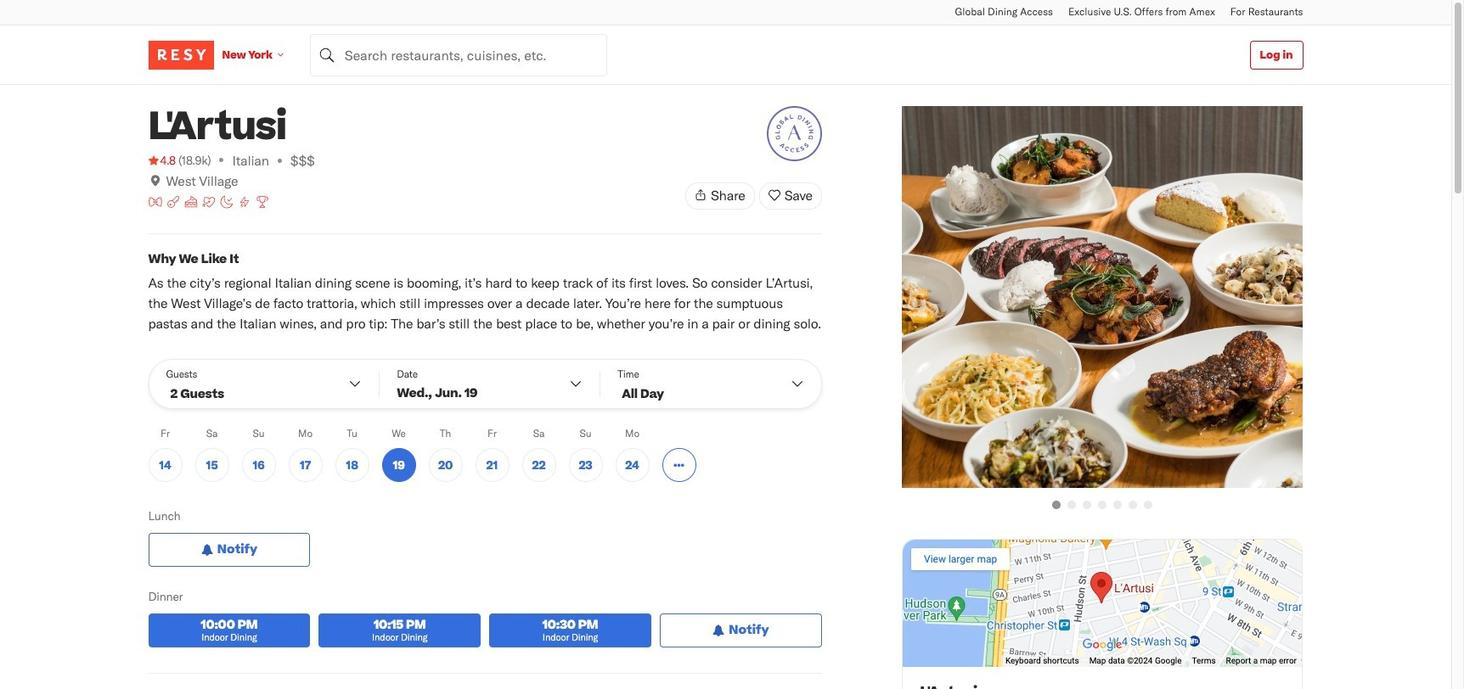 Task type: locate. For each thing, give the bounding box(es) containing it.
Search restaurants, cuisines, etc. text field
[[310, 34, 607, 76]]

None field
[[310, 34, 607, 76]]



Task type: describe. For each thing, give the bounding box(es) containing it.
4.8 out of 5 stars image
[[148, 152, 176, 169]]



